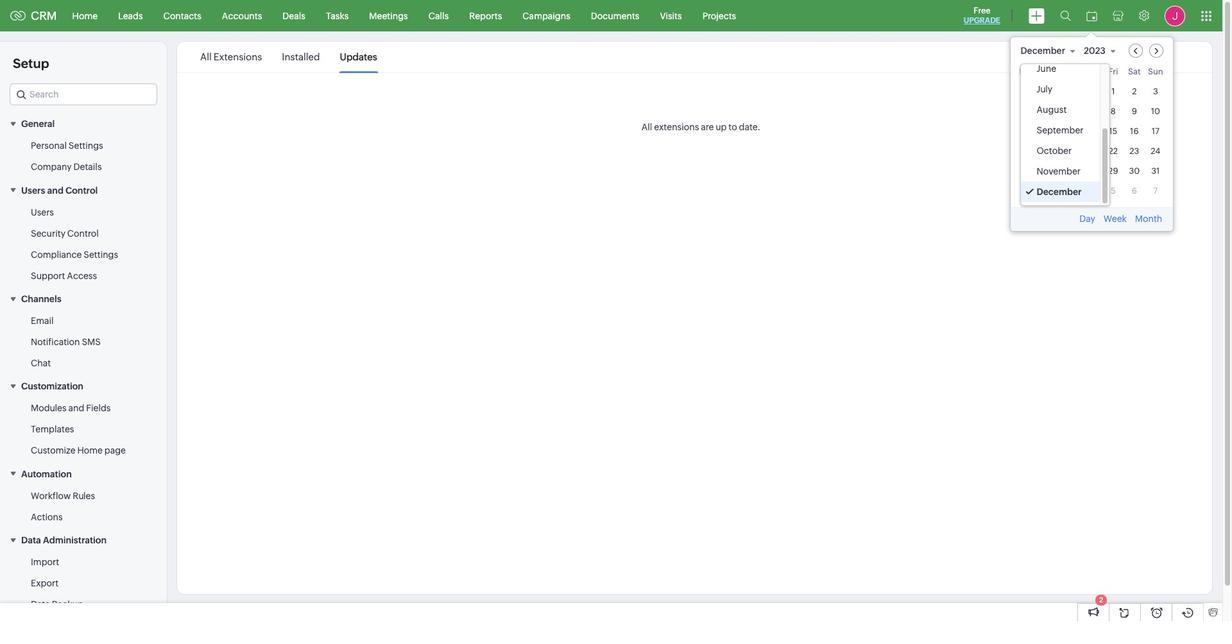 Task type: vqa. For each thing, say whether or not it's contained in the screenshot.


Task type: describe. For each thing, give the bounding box(es) containing it.
contacts
[[163, 11, 201, 21]]

june
[[1037, 63, 1056, 73]]

row containing 25
[[1019, 162, 1164, 179]]

0 vertical spatial 1
[[1112, 86, 1115, 96]]

data backup link
[[31, 598, 83, 611]]

notification sms
[[31, 337, 101, 347]]

deals link
[[272, 0, 316, 31]]

tasks link
[[316, 0, 359, 31]]

fields
[[86, 403, 111, 414]]

crm link
[[10, 9, 57, 22]]

compliance settings
[[31, 249, 118, 260]]

september
[[1037, 125, 1084, 135]]

november option
[[1021, 161, 1100, 181]]

friday column header
[[1105, 66, 1122, 80]]

data for data administration
[[21, 535, 41, 546]]

channels
[[21, 294, 61, 304]]

data backup
[[31, 599, 83, 610]]

22
[[1109, 146, 1118, 156]]

home link
[[62, 0, 108, 31]]

personal
[[31, 141, 67, 151]]

personal settings
[[31, 141, 103, 151]]

tue
[[1043, 66, 1056, 76]]

november
[[1037, 166, 1081, 176]]

reports
[[469, 11, 502, 21]]

users link
[[31, 206, 54, 219]]

installed
[[282, 51, 320, 62]]

4
[[1089, 186, 1095, 195]]

month
[[1135, 213, 1162, 224]]

mon tue
[[1019, 66, 1056, 76]]

campaigns
[[523, 11, 570, 21]]

setup
[[13, 56, 49, 71]]

row containing 27
[[1019, 82, 1164, 100]]

extensions
[[214, 51, 262, 62]]

29
[[1108, 166, 1118, 176]]

create menu element
[[1021, 0, 1052, 31]]

sun
[[1148, 66, 1163, 76]]

2023
[[1084, 45, 1106, 56]]

date.
[[739, 122, 761, 132]]

customization button
[[0, 374, 167, 398]]

free
[[974, 6, 991, 15]]

7 thu cell
[[1083, 102, 1101, 120]]

25
[[1023, 166, 1033, 176]]

updates link
[[340, 42, 377, 72]]

sunday column header
[[1147, 66, 1164, 80]]

august option
[[1021, 99, 1100, 120]]

users for users
[[31, 207, 54, 217]]

data administration button
[[0, 528, 167, 552]]

2023 field
[[1083, 43, 1122, 57]]

0 horizontal spatial 1
[[1026, 186, 1030, 195]]

grid containing mon
[[1010, 64, 1173, 207]]

31
[[1151, 166, 1160, 176]]

8
[[1111, 106, 1116, 116]]

users and control region
[[0, 202, 167, 287]]

upgrade
[[964, 16, 1000, 25]]

0 vertical spatial 3
[[1153, 86, 1158, 96]]

1 vertical spatial 3
[[1068, 186, 1073, 195]]

contacts link
[[153, 0, 212, 31]]

list box containing june
[[1021, 58, 1109, 205]]

updates
[[340, 51, 377, 62]]

home inside "link"
[[77, 446, 103, 456]]

calls link
[[418, 0, 459, 31]]

export link
[[31, 577, 58, 590]]

sat
[[1128, 66, 1141, 76]]

general button
[[0, 112, 167, 136]]

general
[[21, 119, 55, 129]]

visits link
[[650, 0, 692, 31]]

december inside december field
[[1021, 45, 1065, 56]]

users for users and control
[[21, 185, 45, 196]]

security
[[31, 228, 65, 239]]

13
[[1067, 126, 1075, 136]]

10
[[1151, 106, 1160, 116]]

calls
[[429, 11, 449, 21]]

extensions
[[654, 122, 699, 132]]

6 wed cell
[[1062, 102, 1080, 120]]

week link
[[1102, 213, 1128, 224]]

july option
[[1021, 79, 1100, 99]]

meetings link
[[359, 0, 418, 31]]

notification
[[31, 337, 80, 347]]

thursday column header
[[1083, 66, 1101, 80]]

11 mon cell
[[1019, 122, 1037, 140]]

17
[[1152, 126, 1160, 136]]

modules and fields
[[31, 403, 111, 414]]

email link
[[31, 314, 54, 327]]

are
[[701, 122, 714, 132]]

14
[[1088, 126, 1096, 136]]

create menu image
[[1029, 8, 1045, 23]]

0 vertical spatial 2
[[1132, 86, 1137, 96]]

automation button
[[0, 462, 167, 486]]

compliance settings link
[[31, 248, 118, 261]]

channels button
[[0, 287, 167, 311]]

administration
[[43, 535, 107, 546]]

profile image
[[1165, 5, 1185, 26]]

installed link
[[282, 42, 320, 72]]

monday column header
[[1019, 66, 1037, 80]]

sms
[[82, 337, 101, 347]]

december inside december option
[[1037, 186, 1082, 197]]

search element
[[1052, 0, 1079, 31]]

august
[[1037, 104, 1067, 115]]

modules
[[31, 403, 67, 414]]

7
[[1153, 186, 1158, 195]]

4 mon cell
[[1019, 102, 1037, 120]]

row containing 12
[[1019, 122, 1164, 140]]

1 vertical spatial 28
[[1087, 166, 1097, 176]]

4 thu cell
[[1083, 182, 1101, 199]]

tasks
[[326, 11, 349, 21]]

row containing mon
[[1019, 66, 1164, 80]]

support
[[31, 271, 65, 281]]

support access
[[31, 271, 97, 281]]

crm
[[31, 9, 57, 22]]

customization
[[21, 381, 83, 392]]

23
[[1130, 146, 1139, 156]]

0 horizontal spatial 5
[[1047, 106, 1052, 116]]

documents
[[591, 11, 639, 21]]

accounts
[[222, 11, 262, 21]]

users and control
[[21, 185, 98, 196]]

mon
[[1019, 66, 1037, 76]]

automation region
[[0, 486, 167, 528]]



Task type: locate. For each thing, give the bounding box(es) containing it.
customize
[[31, 446, 75, 456]]

notification sms link
[[31, 336, 101, 348]]

june option
[[1021, 58, 1100, 79]]

data administration region
[[0, 552, 167, 621]]

16
[[1130, 126, 1139, 136]]

6
[[1132, 186, 1137, 195]]

1 vertical spatial and
[[68, 403, 84, 414]]

and down "company"
[[47, 185, 63, 196]]

and inside dropdown button
[[47, 185, 63, 196]]

import
[[31, 557, 59, 567]]

15
[[1109, 126, 1117, 136]]

list box
[[1021, 58, 1109, 205]]

row containing 1
[[1019, 182, 1164, 199]]

row
[[1019, 66, 1164, 80], [1019, 82, 1164, 100], [1019, 102, 1164, 120], [1019, 122, 1164, 140], [1019, 142, 1164, 159], [1019, 162, 1164, 179], [1019, 182, 1164, 199]]

row down 14 thu "cell"
[[1019, 142, 1164, 159]]

December field
[[1020, 43, 1081, 57]]

row up 21 thu cell
[[1019, 122, 1164, 140]]

3 down sunday column header on the right of the page
[[1153, 86, 1158, 96]]

projects
[[702, 11, 736, 21]]

30 thu cell
[[1083, 82, 1101, 100]]

1 horizontal spatial 28
[[1087, 166, 1097, 176]]

company
[[31, 162, 72, 172]]

1 row from the top
[[1019, 66, 1164, 80]]

and for users
[[47, 185, 63, 196]]

settings for compliance settings
[[84, 249, 118, 260]]

users up security
[[31, 207, 54, 217]]

2 vertical spatial 2
[[1099, 596, 1103, 604]]

27 down the '20'
[[1066, 166, 1075, 176]]

0 horizontal spatial 27
[[1024, 86, 1033, 96]]

1 vertical spatial settings
[[84, 249, 118, 260]]

email
[[31, 316, 54, 326]]

7 row from the top
[[1019, 182, 1164, 199]]

1 horizontal spatial 2
[[1099, 596, 1103, 604]]

security control
[[31, 228, 99, 239]]

support access link
[[31, 269, 97, 282]]

modules and fields link
[[31, 402, 111, 415]]

1 vertical spatial 5
[[1111, 186, 1116, 195]]

Search text field
[[10, 84, 157, 105]]

day
[[1079, 213, 1095, 224]]

21 thu cell
[[1083, 142, 1101, 159]]

1 horizontal spatial all
[[642, 122, 652, 132]]

5 up 12
[[1047, 106, 1052, 116]]

campaigns link
[[512, 0, 581, 31]]

october option
[[1021, 140, 1100, 161]]

1 down 25 at right top
[[1026, 186, 1030, 195]]

28 up 4
[[1087, 166, 1097, 176]]

users inside region
[[31, 207, 54, 217]]

customize home page link
[[31, 444, 126, 457]]

27 left july
[[1024, 86, 1033, 96]]

1 horizontal spatial 1
[[1112, 86, 1115, 96]]

and for modules
[[68, 403, 84, 414]]

channels region
[[0, 311, 167, 374]]

1 vertical spatial home
[[77, 446, 103, 456]]

0 horizontal spatial 3
[[1068, 186, 1073, 195]]

templates
[[31, 424, 74, 435]]

data for data backup
[[31, 599, 50, 610]]

all extensions are up to date.
[[642, 122, 761, 132]]

0 horizontal spatial and
[[47, 185, 63, 196]]

26
[[1044, 166, 1054, 176]]

leads
[[118, 11, 143, 21]]

and inside customization region
[[68, 403, 84, 414]]

1 vertical spatial 2
[[1047, 186, 1052, 195]]

1 vertical spatial all
[[642, 122, 652, 132]]

0 horizontal spatial all
[[200, 51, 212, 62]]

general region
[[0, 136, 167, 178]]

week
[[1104, 213, 1127, 224]]

actions link
[[31, 511, 63, 523]]

automation
[[21, 469, 72, 479]]

december up june
[[1021, 45, 1065, 56]]

all for all extensions
[[200, 51, 212, 62]]

9
[[1132, 106, 1137, 116]]

users and control button
[[0, 178, 167, 202]]

1
[[1112, 86, 1115, 96], [1026, 186, 1030, 195]]

home right crm at the top left
[[72, 11, 98, 21]]

accounts link
[[212, 0, 272, 31]]

december
[[1021, 45, 1065, 56], [1037, 186, 1082, 197]]

row down thursday column header
[[1019, 82, 1164, 100]]

0 vertical spatial 27
[[1024, 86, 1033, 96]]

0 vertical spatial and
[[47, 185, 63, 196]]

workflow rules
[[31, 491, 95, 501]]

2 row from the top
[[1019, 82, 1164, 100]]

1 vertical spatial data
[[31, 599, 50, 610]]

visits
[[660, 11, 682, 21]]

company details
[[31, 162, 102, 172]]

settings for personal settings
[[69, 141, 103, 151]]

data administration
[[21, 535, 107, 546]]

2 horizontal spatial 2
[[1132, 86, 1137, 96]]

calendar image
[[1086, 11, 1097, 21]]

meetings
[[369, 11, 408, 21]]

14 thu cell
[[1083, 122, 1101, 140]]

settings up access
[[84, 249, 118, 260]]

0 vertical spatial home
[[72, 11, 98, 21]]

reports link
[[459, 0, 512, 31]]

settings inside compliance settings link
[[84, 249, 118, 260]]

row containing 5
[[1019, 102, 1164, 120]]

templates link
[[31, 423, 74, 436]]

settings inside the "personal settings" link
[[69, 141, 103, 151]]

1 horizontal spatial 3
[[1153, 86, 1158, 96]]

deals
[[283, 11, 305, 21]]

leads link
[[108, 0, 153, 31]]

all
[[200, 51, 212, 62], [642, 122, 652, 132]]

row up 30 thu cell
[[1019, 66, 1164, 80]]

1 vertical spatial users
[[31, 207, 54, 217]]

4 row from the top
[[1019, 122, 1164, 140]]

0 vertical spatial data
[[21, 535, 41, 546]]

saturday column header
[[1126, 66, 1143, 80]]

1 vertical spatial 1
[[1026, 186, 1030, 195]]

1 horizontal spatial 5
[[1111, 186, 1116, 195]]

6 row from the top
[[1019, 162, 1164, 179]]

3 left 4
[[1068, 186, 1073, 195]]

row up 4
[[1019, 162, 1164, 179]]

actions
[[31, 512, 63, 522]]

users up users link
[[21, 185, 45, 196]]

19
[[1045, 146, 1054, 156]]

and
[[47, 185, 63, 196], [68, 403, 84, 414]]

0 horizontal spatial 28
[[1044, 86, 1054, 96]]

customize home page
[[31, 446, 126, 456]]

0 horizontal spatial 2
[[1047, 186, 1052, 195]]

data up the import link
[[21, 535, 41, 546]]

projects link
[[692, 0, 746, 31]]

0 vertical spatial users
[[21, 185, 45, 196]]

settings up details
[[69, 141, 103, 151]]

import link
[[31, 556, 59, 569]]

company details link
[[31, 161, 102, 173]]

workflow
[[31, 491, 71, 501]]

row up 14 thu "cell"
[[1019, 102, 1164, 120]]

customization region
[[0, 398, 167, 462]]

september option
[[1021, 120, 1100, 140]]

chat link
[[31, 357, 51, 370]]

data inside dropdown button
[[21, 535, 41, 546]]

all extensions
[[200, 51, 262, 62]]

row containing 19
[[1019, 142, 1164, 159]]

1 vertical spatial control
[[67, 228, 99, 239]]

5 row from the top
[[1019, 142, 1164, 159]]

20
[[1066, 146, 1076, 156]]

control inside region
[[67, 228, 99, 239]]

3
[[1153, 86, 1158, 96], [1068, 186, 1073, 195]]

0 vertical spatial 5
[[1047, 106, 1052, 116]]

data down export
[[31, 599, 50, 610]]

0 vertical spatial 28
[[1044, 86, 1054, 96]]

1 vertical spatial december
[[1037, 186, 1082, 197]]

0 vertical spatial december
[[1021, 45, 1065, 56]]

5 down 29
[[1111, 186, 1116, 195]]

28 down tuesday column header
[[1044, 86, 1054, 96]]

0 vertical spatial all
[[200, 51, 212, 62]]

rules
[[73, 491, 95, 501]]

page
[[105, 446, 126, 456]]

0 vertical spatial control
[[65, 185, 98, 196]]

search image
[[1060, 10, 1071, 21]]

0 vertical spatial settings
[[69, 141, 103, 151]]

users inside dropdown button
[[21, 185, 45, 196]]

december down november
[[1037, 186, 1082, 197]]

3 row from the top
[[1019, 102, 1164, 120]]

october
[[1037, 145, 1072, 156]]

workflow rules link
[[31, 489, 95, 502]]

control down details
[[65, 185, 98, 196]]

chat
[[31, 358, 51, 368]]

all for all extensions are up to date.
[[642, 122, 652, 132]]

grid
[[1010, 64, 1173, 207]]

5
[[1047, 106, 1052, 116], [1111, 186, 1116, 195]]

home up automation dropdown button
[[77, 446, 103, 456]]

30
[[1129, 166, 1140, 176]]

data inside region
[[31, 599, 50, 610]]

None field
[[10, 83, 157, 105]]

and left fields
[[68, 403, 84, 414]]

details
[[73, 162, 102, 172]]

control up compliance settings link
[[67, 228, 99, 239]]

december option
[[1021, 181, 1100, 202]]

control inside dropdown button
[[65, 185, 98, 196]]

users
[[21, 185, 45, 196], [31, 207, 54, 217]]

1 down friday column header on the right top of page
[[1112, 86, 1115, 96]]

home
[[72, 11, 98, 21], [77, 446, 103, 456]]

27
[[1024, 86, 1033, 96], [1066, 166, 1075, 176]]

1 vertical spatial 27
[[1066, 166, 1075, 176]]

security control link
[[31, 227, 99, 240]]

1 horizontal spatial and
[[68, 403, 84, 414]]

july
[[1037, 84, 1053, 94]]

day link
[[1078, 213, 1097, 224]]

profile element
[[1157, 0, 1193, 31]]

18 mon cell
[[1019, 142, 1037, 159]]

tuesday column header
[[1041, 66, 1058, 80]]

row up day
[[1019, 182, 1164, 199]]

fri
[[1108, 66, 1118, 76]]

1 horizontal spatial 27
[[1066, 166, 1075, 176]]



